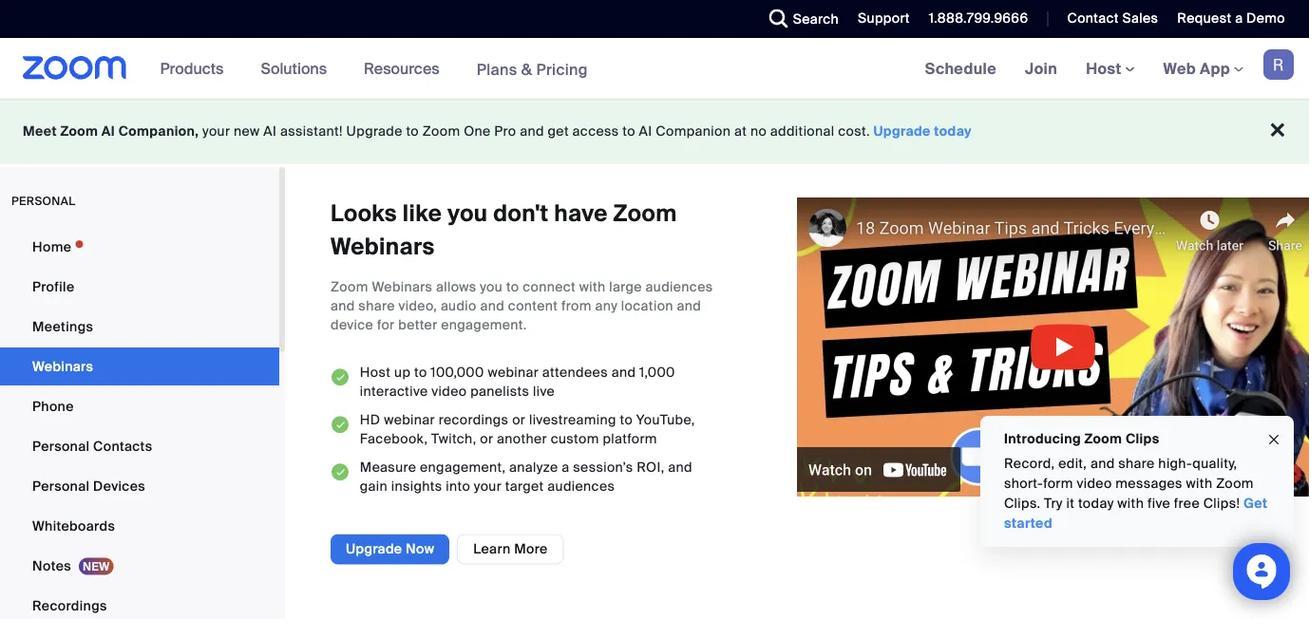 Task type: vqa. For each thing, say whether or not it's contained in the screenshot.
large
yes



Task type: locate. For each thing, give the bounding box(es) containing it.
and
[[520, 123, 544, 140], [331, 298, 355, 315], [480, 298, 505, 315], [677, 298, 702, 315], [612, 364, 636, 382], [1091, 455, 1115, 473], [668, 459, 693, 477]]

webinar up panelists
[[488, 364, 539, 382]]

attendees
[[543, 364, 608, 382]]

0 vertical spatial webinars
[[331, 232, 435, 261]]

zoom left one
[[423, 123, 460, 140]]

1 horizontal spatial today
[[1079, 495, 1115, 513]]

0 vertical spatial video
[[432, 383, 467, 401]]

and up device on the bottom of the page
[[331, 298, 355, 315]]

webinars up video,
[[372, 279, 433, 296]]

into
[[446, 478, 471, 496]]

1 horizontal spatial video
[[1077, 475, 1113, 493]]

device
[[331, 317, 374, 334]]

and inside meet zoom ai companion, footer
[[520, 123, 544, 140]]

0 vertical spatial your
[[203, 123, 230, 140]]

a left "demo"
[[1236, 10, 1244, 27]]

any
[[595, 298, 618, 315]]

today inside meet zoom ai companion, footer
[[935, 123, 972, 140]]

to right up
[[414, 364, 427, 382]]

from
[[562, 298, 592, 315]]

content
[[508, 298, 558, 315]]

ai right new
[[264, 123, 277, 140]]

1 horizontal spatial share
[[1119, 455, 1155, 473]]

learn more button
[[457, 535, 564, 565]]

plans & pricing link
[[477, 59, 588, 79], [477, 59, 588, 79]]

today down schedule on the right of page
[[935, 123, 972, 140]]

banner
[[0, 38, 1310, 100]]

0 vertical spatial webinar
[[488, 364, 539, 382]]

meet zoom ai companion, footer
[[0, 99, 1310, 164]]

&
[[522, 59, 533, 79]]

a down "custom"
[[562, 459, 570, 477]]

no
[[751, 123, 767, 140]]

and right edit,
[[1091, 455, 1115, 473]]

ai left companion at the top right of page
[[639, 123, 653, 140]]

1 vertical spatial today
[[1079, 495, 1115, 513]]

webinar inside host up to 100,000 webinar attendees and 1,000 interactive video panelists live
[[488, 364, 539, 382]]

personal down 'phone'
[[32, 438, 90, 455]]

and right location
[[677, 298, 702, 315]]

upgrade left now
[[346, 541, 402, 558]]

1 horizontal spatial a
[[1236, 10, 1244, 27]]

personal inside personal contacts link
[[32, 438, 90, 455]]

you inside zoom webinars allows you to connect with large audiences and share video, audio and content from any location and device for better engagement.
[[480, 279, 503, 296]]

1 horizontal spatial with
[[1118, 495, 1145, 513]]

measure
[[360, 459, 417, 477]]

webinars down meetings
[[32, 358, 93, 375]]

1 vertical spatial or
[[480, 431, 494, 448]]

you right like
[[448, 199, 488, 229]]

cost.
[[839, 123, 870, 140]]

personal inside the personal devices link
[[32, 478, 90, 495]]

clips
[[1126, 430, 1160, 448]]

or up another
[[512, 412, 526, 429]]

1 horizontal spatial webinar
[[488, 364, 539, 382]]

personal up whiteboards
[[32, 478, 90, 495]]

looks
[[331, 199, 397, 229]]

host up interactive
[[360, 364, 391, 382]]

2 personal from the top
[[32, 478, 90, 495]]

video,
[[399, 298, 437, 315]]

more
[[514, 541, 548, 558]]

with up any
[[580, 279, 606, 296]]

and inside measure engagement, analyze a session's roi, and gain insights into your target audiences
[[668, 459, 693, 477]]

gain
[[360, 478, 388, 496]]

notes link
[[0, 547, 279, 586]]

1 horizontal spatial ai
[[264, 123, 277, 140]]

zoom left clips
[[1085, 430, 1123, 448]]

join link
[[1011, 38, 1072, 99]]

1 horizontal spatial or
[[512, 412, 526, 429]]

0 vertical spatial today
[[935, 123, 972, 140]]

request a demo link
[[1164, 0, 1310, 38], [1178, 10, 1286, 27]]

1 ai from the left
[[102, 123, 115, 140]]

0 horizontal spatial a
[[562, 459, 570, 477]]

target
[[505, 478, 544, 496]]

upgrade down product information navigation
[[346, 123, 403, 140]]

0 horizontal spatial with
[[580, 279, 606, 296]]

for
[[377, 317, 395, 334]]

zoom inside the looks like you don't have zoom webinars
[[614, 199, 677, 229]]

or down recordings
[[480, 431, 494, 448]]

2 horizontal spatial with
[[1187, 475, 1213, 493]]

today right it
[[1079, 495, 1115, 513]]

get
[[548, 123, 569, 140]]

to inside hd webinar recordings or livestreaming to youtube, facebook, twitch, or another custom platform
[[620, 412, 633, 429]]

to down resources dropdown button
[[406, 123, 419, 140]]

home
[[32, 238, 72, 256]]

personal menu menu
[[0, 228, 279, 620]]

0 vertical spatial share
[[359, 298, 395, 315]]

0 vertical spatial with
[[580, 279, 606, 296]]

0 vertical spatial host
[[1087, 58, 1126, 78]]

engagement,
[[420, 459, 506, 477]]

2 horizontal spatial ai
[[639, 123, 653, 140]]

1 horizontal spatial audiences
[[646, 279, 713, 296]]

to right access
[[623, 123, 636, 140]]

to inside zoom webinars allows you to connect with large audiences and share video, audio and content from any location and device for better engagement.
[[507, 279, 519, 296]]

zoom up the clips!
[[1217, 475, 1255, 493]]

host up to 100,000 webinar attendees and 1,000 interactive video panelists live
[[360, 364, 676, 401]]

1 vertical spatial you
[[480, 279, 503, 296]]

share up the messages
[[1119, 455, 1155, 473]]

video down the 100,000
[[432, 383, 467, 401]]

2 ai from the left
[[264, 123, 277, 140]]

phone link
[[0, 388, 279, 426]]

assistant!
[[280, 123, 343, 140]]

zoom up device on the bottom of the page
[[331, 279, 369, 296]]

you right allows
[[480, 279, 503, 296]]

personal
[[32, 438, 90, 455], [32, 478, 90, 495]]

solutions
[[261, 58, 327, 78]]

3 ai from the left
[[639, 123, 653, 140]]

0 horizontal spatial video
[[432, 383, 467, 401]]

new
[[234, 123, 260, 140]]

personal for personal devices
[[32, 478, 90, 495]]

profile picture image
[[1264, 49, 1295, 80]]

with
[[580, 279, 606, 296], [1187, 475, 1213, 493], [1118, 495, 1145, 513]]

allows
[[436, 279, 477, 296]]

100,000
[[431, 364, 484, 382]]

0 vertical spatial personal
[[32, 438, 90, 455]]

video
[[432, 383, 467, 401], [1077, 475, 1113, 493]]

host inside host up to 100,000 webinar attendees and 1,000 interactive video panelists live
[[360, 364, 391, 382]]

contact sales link
[[1054, 0, 1164, 38], [1068, 10, 1159, 27]]

youtube,
[[637, 412, 695, 429]]

0 horizontal spatial audiences
[[548, 478, 615, 496]]

and left 1,000
[[612, 364, 636, 382]]

1 personal from the top
[[32, 438, 90, 455]]

a inside measure engagement, analyze a session's roi, and gain insights into your target audiences
[[562, 459, 570, 477]]

0 vertical spatial audiences
[[646, 279, 713, 296]]

meet
[[23, 123, 57, 140]]

share inside the record, edit, and share high-quality, short-form video messages with zoom clips. try it today with five free clips!
[[1119, 455, 1155, 473]]

audiences
[[646, 279, 713, 296], [548, 478, 615, 496]]

zoom logo image
[[23, 56, 127, 80]]

ai left companion,
[[102, 123, 115, 140]]

you
[[448, 199, 488, 229], [480, 279, 503, 296]]

get started link
[[1005, 495, 1268, 533]]

contacts
[[93, 438, 152, 455]]

webinars down looks
[[331, 232, 435, 261]]

clips.
[[1005, 495, 1041, 513]]

1 horizontal spatial your
[[474, 478, 502, 496]]

ai
[[102, 123, 115, 140], [264, 123, 277, 140], [639, 123, 653, 140]]

webinars
[[331, 232, 435, 261], [372, 279, 433, 296], [32, 358, 93, 375]]

1 horizontal spatial host
[[1087, 58, 1126, 78]]

livestreaming
[[529, 412, 617, 429]]

with up free
[[1187, 475, 1213, 493]]

phone
[[32, 398, 74, 415]]

platform
[[603, 431, 658, 448]]

zoom right have
[[614, 199, 677, 229]]

0 horizontal spatial share
[[359, 298, 395, 315]]

introducing
[[1005, 430, 1082, 448]]

1 vertical spatial share
[[1119, 455, 1155, 473]]

1 vertical spatial webinar
[[384, 412, 435, 429]]

and left get
[[520, 123, 544, 140]]

to up the platform
[[620, 412, 633, 429]]

better
[[398, 317, 438, 334]]

host down contact sales
[[1087, 58, 1126, 78]]

resources
[[364, 58, 440, 78]]

webinars inside personal menu menu
[[32, 358, 93, 375]]

0 horizontal spatial ai
[[102, 123, 115, 140]]

2 vertical spatial webinars
[[32, 358, 93, 375]]

your left new
[[203, 123, 230, 140]]

0 horizontal spatial today
[[935, 123, 972, 140]]

0 horizontal spatial webinar
[[384, 412, 435, 429]]

0 vertical spatial a
[[1236, 10, 1244, 27]]

your right the 'into'
[[474, 478, 502, 496]]

host
[[1087, 58, 1126, 78], [360, 364, 391, 382]]

upgrade
[[346, 123, 403, 140], [874, 123, 931, 140], [346, 541, 402, 558]]

host inside meetings "navigation"
[[1087, 58, 1126, 78]]

1 vertical spatial audiences
[[548, 478, 615, 496]]

upgrade today link
[[874, 123, 972, 140]]

with down the messages
[[1118, 495, 1145, 513]]

0 horizontal spatial your
[[203, 123, 230, 140]]

audiences down session's
[[548, 478, 615, 496]]

host for host
[[1087, 58, 1126, 78]]

webinar up the facebook,
[[384, 412, 435, 429]]

upgrade right "cost."
[[874, 123, 931, 140]]

1 vertical spatial your
[[474, 478, 502, 496]]

recordings
[[439, 412, 509, 429]]

recordings
[[32, 597, 107, 615]]

today
[[935, 123, 972, 140], [1079, 495, 1115, 513]]

five
[[1148, 495, 1171, 513]]

personal devices link
[[0, 468, 279, 506]]

1 vertical spatial video
[[1077, 475, 1113, 493]]

meetings link
[[0, 308, 279, 346]]

1 vertical spatial webinars
[[372, 279, 433, 296]]

contact sales
[[1068, 10, 1159, 27]]

0 vertical spatial you
[[448, 199, 488, 229]]

to up content
[[507, 279, 519, 296]]

1.888.799.9666 button
[[915, 0, 1034, 38], [929, 10, 1029, 27]]

share up for
[[359, 298, 395, 315]]

host for host up to 100,000 webinar attendees and 1,000 interactive video panelists live
[[360, 364, 391, 382]]

panelists
[[471, 383, 530, 401]]

0 vertical spatial or
[[512, 412, 526, 429]]

1 vertical spatial a
[[562, 459, 570, 477]]

today inside the record, edit, and share high-quality, short-form video messages with zoom clips. try it today with five free clips!
[[1079, 495, 1115, 513]]

analyze
[[510, 459, 558, 477]]

a
[[1236, 10, 1244, 27], [562, 459, 570, 477]]

learn
[[474, 541, 511, 558]]

measure engagement, analyze a session's roi, and gain insights into your target audiences
[[360, 459, 693, 496]]

video inside the record, edit, and share high-quality, short-form video messages with zoom clips. try it today with five free clips!
[[1077, 475, 1113, 493]]

video down edit,
[[1077, 475, 1113, 493]]

0 horizontal spatial host
[[360, 364, 391, 382]]

recordings link
[[0, 587, 279, 620]]

zoom
[[60, 123, 98, 140], [423, 123, 460, 140], [614, 199, 677, 229], [331, 279, 369, 296], [1085, 430, 1123, 448], [1217, 475, 1255, 493]]

webinar inside hd webinar recordings or livestreaming to youtube, facebook, twitch, or another custom platform
[[384, 412, 435, 429]]

you inside the looks like you don't have zoom webinars
[[448, 199, 488, 229]]

roi,
[[637, 459, 665, 477]]

1 vertical spatial personal
[[32, 478, 90, 495]]

products button
[[160, 38, 232, 99]]

looks like you don't have zoom webinars
[[331, 199, 677, 261]]

audiences up location
[[646, 279, 713, 296]]

1 vertical spatial host
[[360, 364, 391, 382]]

and right roi,
[[668, 459, 693, 477]]

webinars inside the looks like you don't have zoom webinars
[[331, 232, 435, 261]]



Task type: describe. For each thing, give the bounding box(es) containing it.
upgrade now button
[[331, 535, 450, 565]]

notes
[[32, 557, 71, 575]]

plans & pricing
[[477, 59, 588, 79]]

record, edit, and share high-quality, short-form video messages with zoom clips. try it today with five free clips!
[[1005, 455, 1255, 513]]

it
[[1067, 495, 1075, 513]]

video inside host up to 100,000 webinar attendees and 1,000 interactive video panelists live
[[432, 383, 467, 401]]

audiences inside measure engagement, analyze a session's roi, and gain insights into your target audiences
[[548, 478, 615, 496]]

upgrade inside button
[[346, 541, 402, 558]]

profile
[[32, 278, 75, 296]]

close image
[[1267, 429, 1282, 451]]

host button
[[1087, 58, 1135, 78]]

hd
[[360, 412, 381, 429]]

connect
[[523, 279, 576, 296]]

your inside meet zoom ai companion, footer
[[203, 123, 230, 140]]

sales
[[1123, 10, 1159, 27]]

whiteboards link
[[0, 508, 279, 546]]

access
[[573, 123, 619, 140]]

join
[[1026, 58, 1058, 78]]

zoom right meet
[[60, 123, 98, 140]]

banner containing products
[[0, 38, 1310, 100]]

upgrade now
[[346, 541, 435, 558]]

companion
[[656, 123, 731, 140]]

hd webinar recordings or livestreaming to youtube, facebook, twitch, or another custom platform
[[360, 412, 695, 448]]

like
[[403, 199, 442, 229]]

request
[[1178, 10, 1232, 27]]

search
[[793, 10, 839, 28]]

companion,
[[118, 123, 199, 140]]

audiences inside zoom webinars allows you to connect with large audiences and share video, audio and content from any location and device for better engagement.
[[646, 279, 713, 296]]

don't
[[494, 199, 549, 229]]

interactive
[[360, 383, 428, 401]]

personal contacts
[[32, 438, 152, 455]]

1 vertical spatial with
[[1187, 475, 1213, 493]]

app
[[1201, 58, 1231, 78]]

plans
[[477, 59, 518, 79]]

another
[[497, 431, 547, 448]]

personal for personal contacts
[[32, 438, 90, 455]]

twitch,
[[431, 431, 477, 448]]

zoom inside zoom webinars allows you to connect with large audiences and share video, audio and content from any location and device for better engagement.
[[331, 279, 369, 296]]

2 vertical spatial with
[[1118, 495, 1145, 513]]

web
[[1164, 58, 1197, 78]]

0 horizontal spatial or
[[480, 431, 494, 448]]

demo
[[1247, 10, 1286, 27]]

search button
[[755, 0, 844, 38]]

contact
[[1068, 10, 1119, 27]]

now
[[406, 541, 435, 558]]

1,000
[[640, 364, 676, 382]]

form
[[1044, 475, 1074, 493]]

zoom webinars allows you to connect with large audiences and share video, audio and content from any location and device for better engagement.
[[331, 279, 713, 334]]

meetings navigation
[[911, 38, 1310, 100]]

web app button
[[1164, 58, 1244, 78]]

high-
[[1159, 455, 1193, 473]]

get
[[1244, 495, 1268, 513]]

try
[[1045, 495, 1063, 513]]

pro
[[495, 123, 517, 140]]

quality,
[[1193, 455, 1238, 473]]

at
[[735, 123, 747, 140]]

one
[[464, 123, 491, 140]]

edit,
[[1059, 455, 1088, 473]]

introducing zoom clips
[[1005, 430, 1160, 448]]

product information navigation
[[146, 38, 603, 100]]

schedule link
[[911, 38, 1011, 99]]

zoom inside the record, edit, and share high-quality, short-form video messages with zoom clips. try it today with five free clips!
[[1217, 475, 1255, 493]]

live
[[533, 383, 555, 401]]

meet zoom ai companion, your new ai assistant! upgrade to zoom one pro and get access to ai companion at no additional cost. upgrade today
[[23, 123, 972, 140]]

location
[[622, 298, 674, 315]]

session's
[[573, 459, 634, 477]]

to inside host up to 100,000 webinar attendees and 1,000 interactive video panelists live
[[414, 364, 427, 382]]

personal
[[11, 194, 76, 209]]

audio
[[441, 298, 477, 315]]

products
[[160, 58, 224, 78]]

webinars inside zoom webinars allows you to connect with large audiences and share video, audio and content from any location and device for better engagement.
[[372, 279, 433, 296]]

free
[[1175, 495, 1201, 513]]

and up engagement.
[[480, 298, 505, 315]]

additional
[[771, 123, 835, 140]]

whiteboards
[[32, 518, 115, 535]]

with inside zoom webinars allows you to connect with large audiences and share video, audio and content from any location and device for better engagement.
[[580, 279, 606, 296]]

and inside the record, edit, and share high-quality, short-form video messages with zoom clips. try it today with five free clips!
[[1091, 455, 1115, 473]]

support
[[858, 10, 910, 27]]

personal devices
[[32, 478, 145, 495]]

schedule
[[926, 58, 997, 78]]

share inside zoom webinars allows you to connect with large audiences and share video, audio and content from any location and device for better engagement.
[[359, 298, 395, 315]]

learn more
[[474, 541, 548, 558]]

webinars link
[[0, 348, 279, 386]]

have
[[554, 199, 608, 229]]

short-
[[1005, 475, 1044, 493]]

and inside host up to 100,000 webinar attendees and 1,000 interactive video panelists live
[[612, 364, 636, 382]]

devices
[[93, 478, 145, 495]]

record,
[[1005, 455, 1055, 473]]

messages
[[1116, 475, 1183, 493]]

large
[[610, 279, 642, 296]]

meetings
[[32, 318, 93, 336]]

web app
[[1164, 58, 1231, 78]]

facebook,
[[360, 431, 428, 448]]

your inside measure engagement, analyze a session's roi, and gain insights into your target audiences
[[474, 478, 502, 496]]

insights
[[391, 478, 443, 496]]

home link
[[0, 228, 279, 266]]



